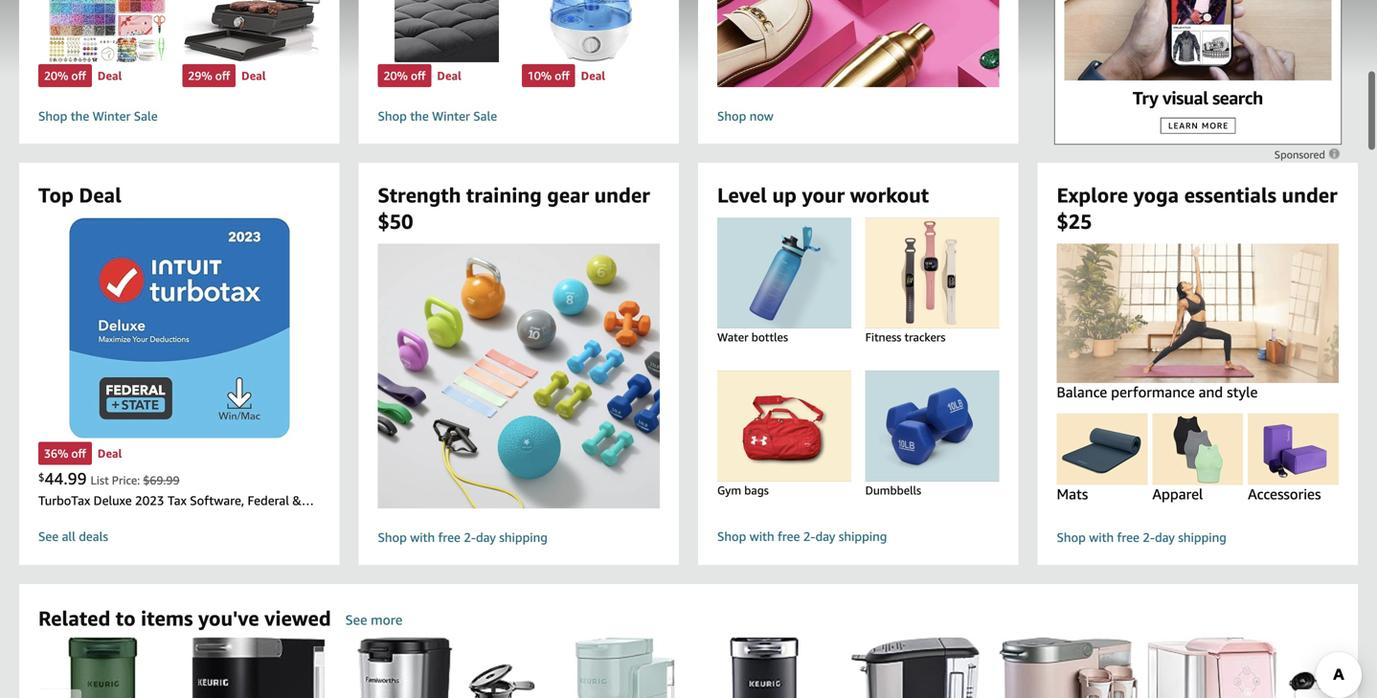 Task type: vqa. For each thing, say whether or not it's contained in the screenshot.
BALANCE PERFORMANCE AND STYLE
yes



Task type: describe. For each thing, give the bounding box(es) containing it.
style
[[1227, 384, 1258, 401]]

0 horizontal spatial shipping
[[499, 530, 548, 545]]

mats
[[1057, 486, 1088, 503]]

1 horizontal spatial shipping
[[839, 529, 887, 544]]

$69.99
[[143, 473, 180, 487]]

deal for turbotax deluxe 2023 tax software, federal & state tax return [amazon exclusive] [pc/mac download] image
[[98, 447, 122, 460]]

1 horizontal spatial with
[[750, 529, 775, 544]]

$50
[[378, 209, 413, 233]]

training
[[466, 183, 542, 207]]

yoga
[[1134, 183, 1179, 207]]

trackers
[[905, 331, 946, 344]]

see more
[[345, 612, 403, 628]]

deluxe
[[94, 493, 132, 508]]

keurig k-mini single serve coffee maker, evergreen image
[[66, 637, 149, 698]]

workout
[[850, 183, 929, 207]]

related
[[38, 606, 110, 630]]

gym bags link
[[695, 371, 873, 516]]

the for 10%
[[410, 109, 429, 124]]

level up your workout
[[717, 183, 929, 207]]

water bottles image
[[695, 218, 873, 329]]

29%
[[188, 69, 212, 82]]

and
[[1199, 384, 1223, 401]]

water bottles link
[[695, 218, 873, 363]]

the for 29%
[[71, 109, 89, 124]]

more
[[371, 612, 403, 628]]

1 horizontal spatial shop with free 2-day shipping
[[717, 529, 887, 544]]

20% for 10% off
[[384, 69, 408, 82]]

bags
[[744, 484, 769, 497]]

10%
[[528, 69, 552, 82]]

1 horizontal spatial day
[[816, 529, 836, 544]]

see all deals
[[38, 529, 108, 544]]

shop up top
[[38, 109, 67, 124]]

2 horizontal spatial day
[[1155, 530, 1175, 545]]

0 horizontal spatial 2-
[[464, 530, 476, 545]]

.
[[64, 469, 68, 488]]

strength training gear under $50
[[378, 183, 650, 233]]

fitness trackers image
[[844, 218, 1021, 329]]

2023
[[135, 493, 164, 508]]

36 % off
[[44, 447, 86, 460]]

shop the winter sale for 29%
[[38, 109, 158, 124]]

apparel image
[[1144, 413, 1252, 485]]

keurig k- slim single serve k-cup pod coffee maker, multistream technology, black image
[[187, 637, 329, 698]]

mats image
[[1048, 413, 1156, 485]]

off for ninja gr101 sizzle smokeless indoor grill & griddle, 14'' interchangeable nonstick plates, dishwasher-safe removable mesh lid, 500f max heat, even edge-to-edge cooking, grey/silver image
[[215, 69, 230, 82]]

44
[[44, 469, 64, 488]]

federal
[[248, 493, 289, 508]]

dumbbells image
[[844, 371, 1021, 482]]

off for sopat mattress topper cal king size extra thick mattress pad 8-21" deep pocket soft down alternative fill mattress protector pillow top mattress cover (72x84 inches, dark grey) image
[[411, 69, 426, 82]]

to
[[116, 606, 136, 630]]

off right %
[[71, 447, 86, 460]]

deal for sopat mattress topper cal king size extra thick mattress pad 8-21" deep pocket soft down alternative fill mattress protector pillow top mattress cover (72x84 inches, dark grey) image
[[437, 69, 462, 82]]

shop deals on dumbbells, bands, and more image
[[354, 244, 684, 509]]

shop the winter sale link for 10% off
[[378, 108, 660, 125]]

sponsored
[[1275, 148, 1328, 161]]

ninja gr101 sizzle smokeless indoor grill & griddle, 14'' interchangeable nonstick plates, dishwasher-safe removable mesh lid, 500f max heat, even edge-to-edge cooking, grey/silver image
[[182, 0, 320, 62]]

fitness
[[865, 331, 902, 344]]

dumbbells
[[865, 484, 921, 497]]

gym
[[717, 484, 741, 497]]

99
[[68, 469, 87, 488]]

turbotax
[[38, 493, 90, 508]]

deal for "redtwo 15000 pcs clay beads bracelet making kit, 3 boxes 72 colors friendship bracelet kit flat polymer heishi beads for jewelry making, crafts gift for girls ages 6-12" image in the left top of the page
[[98, 69, 122, 82]]

shop the winter sale link for 29% off
[[38, 108, 320, 125]]

$ 44 . 99 list price: $69.99 turbotax deluxe 2023 tax software, federal &…
[[38, 469, 314, 508]]

you've
[[198, 606, 259, 630]]

water
[[717, 331, 749, 344]]

gear
[[547, 183, 589, 207]]

$
[[38, 471, 44, 484]]

amazon basics drip coffee maker with k-cup, 14 oz, black and stainless steel, 5.98"d x 9.44"w x 14.17"h image
[[851, 637, 979, 698]]

0 horizontal spatial shop with free 2-day shipping
[[378, 530, 548, 545]]

performance
[[1111, 384, 1195, 401]]

all
[[62, 529, 76, 544]]

shop now link
[[698, 0, 1019, 129]]

deal right top
[[79, 183, 122, 207]]

0 horizontal spatial shop with free 2-day shipping link
[[354, 244, 684, 551]]

balance performance and style link
[[1020, 244, 1376, 402]]

29% off
[[188, 69, 230, 82]]

20% off for 29% off
[[44, 69, 86, 82]]

sponsored link
[[1275, 146, 1342, 164]]

under for strength training gear under $50
[[594, 183, 650, 207]]

list
[[91, 473, 109, 487]]

shop the winter sale for 10%
[[378, 109, 497, 124]]

mats link
[[1048, 413, 1156, 504]]

under for explore yoga essentials under $25
[[1282, 183, 1338, 207]]

2 horizontal spatial with
[[1089, 530, 1114, 545]]



Task type: locate. For each thing, give the bounding box(es) containing it.
1 horizontal spatial the
[[410, 109, 429, 124]]

price:
[[112, 473, 140, 487]]

1 winter from the left
[[93, 109, 131, 124]]

1 shop the winter sale from the left
[[38, 109, 158, 124]]

1 shop the winter sale link from the left
[[38, 108, 320, 125]]

see left more
[[345, 612, 367, 628]]

deal down "redtwo 15000 pcs clay beads bracelet making kit, 3 boxes 72 colors friendship bracelet kit flat polymer heishi beads for jewelry making, crafts gift for girls ages 6-12" image in the left top of the page
[[98, 69, 122, 82]]

redtwo 15000 pcs clay beads bracelet making kit, 3 boxes 72 colors friendship bracelet kit flat polymer heishi beads for jewelry making, crafts gift for girls ages 6-12 image
[[38, 0, 176, 62]]

$25
[[1057, 209, 1092, 233]]

related to items you've viewed
[[38, 606, 331, 630]]

fitness trackers link
[[844, 218, 1021, 363]]

the up strength on the left top of page
[[410, 109, 429, 124]]

shop down gym
[[717, 529, 746, 544]]

1 horizontal spatial winter
[[432, 109, 470, 124]]

your
[[802, 183, 845, 207]]

day
[[816, 529, 836, 544], [476, 530, 496, 545], [1155, 530, 1175, 545]]

deal for the levoit humidifiers for bedroom large room (2.4l water tank), cool mist for home whole house, quiet for baby nursery, adjustable 360° rotation nozzle, ultrasonic, auto shut off, night light, bpa-free image
[[581, 69, 605, 82]]

20% for 29% off
[[44, 69, 68, 82]]

deal up list
[[98, 447, 122, 460]]

winter for 10%
[[432, 109, 470, 124]]

1 horizontal spatial free
[[778, 529, 800, 544]]

0 horizontal spatial sale
[[134, 109, 158, 124]]

keurig k-mini plus single serve k-cup pod coffee maker, black image
[[720, 637, 814, 698]]

off
[[71, 69, 86, 82], [215, 69, 230, 82], [411, 69, 426, 82], [555, 69, 570, 82], [71, 447, 86, 460]]

dumbbells link
[[844, 371, 1021, 516]]

shop the winter sale up top deal
[[38, 109, 158, 124]]

shop inside shop now link
[[717, 109, 746, 124]]

2 the from the left
[[410, 109, 429, 124]]

0 horizontal spatial 20% off
[[44, 69, 86, 82]]

famiworths single serve coffee maker for k cup & ground coffee, with bold brew, one cup coffee maker, 6 to 14 oz. brew... image
[[338, 637, 539, 698]]

0 horizontal spatial under
[[594, 183, 650, 207]]

36
[[44, 447, 58, 460]]

2 20% off from the left
[[384, 69, 426, 82]]

apparel link
[[1144, 413, 1252, 504]]

top deal
[[38, 183, 122, 207]]

20% off for 10% off
[[384, 69, 426, 82]]

under inside "strength training gear under $50"
[[594, 183, 650, 207]]

shop now
[[717, 109, 774, 124]]

2 shop the winter sale from the left
[[378, 109, 497, 124]]

sopat mattress topper cal king size extra thick mattress pad 8-21" deep pocket soft down alternative fill mattress protector pillow top mattress cover (72x84 inches, dark grey) image
[[378, 0, 516, 62]]

0 horizontal spatial the
[[71, 109, 89, 124]]

20% off
[[44, 69, 86, 82], [384, 69, 426, 82]]

explore yoga essentials under $25
[[1057, 183, 1338, 233]]

2 winter from the left
[[432, 109, 470, 124]]

top
[[38, 183, 74, 207]]

shop with free 2-day shipping link for level up your workout
[[717, 528, 999, 546]]

keurig k-express coffee maker, single serve k-cup pod coffee brewer, mint image
[[557, 637, 679, 698]]

10% off
[[528, 69, 570, 82]]

shop the winter sale
[[38, 109, 158, 124], [378, 109, 497, 124]]

see
[[38, 529, 59, 544], [345, 612, 367, 628]]

shop left now
[[717, 109, 746, 124]]

1 horizontal spatial 20%
[[384, 69, 408, 82]]

1 horizontal spatial 2-
[[803, 529, 816, 544]]

1 the from the left
[[71, 109, 89, 124]]

deal down the levoit humidifiers for bedroom large room (2.4l water tank), cool mist for home whole house, quiet for baby nursery, adjustable 360° rotation nozzle, ultrasonic, auto shut off, night light, bpa-free image
[[581, 69, 605, 82]]

storagenie coffee pod holder for keurig k-cup, side mount k cup storage, perfect for small counters (2 rows/for 10 k... image
[[994, 637, 1138, 698]]

1 horizontal spatial shop with free 2-day shipping link
[[717, 528, 999, 546]]

&…
[[292, 493, 314, 508]]

under
[[594, 183, 650, 207], [1282, 183, 1338, 207]]

deal for ninja gr101 sizzle smokeless indoor grill & griddle, 14'' interchangeable nonstick plates, dishwasher-safe removable mesh lid, 500f max heat, even edge-to-edge cooking, grey/silver image
[[242, 69, 266, 82]]

deal down sopat mattress topper cal king size extra thick mattress pad 8-21" deep pocket soft down alternative fill mattress protector pillow top mattress cover (72x84 inches, dark grey) image
[[437, 69, 462, 82]]

20% down sopat mattress topper cal king size extra thick mattress pad 8-21" deep pocket soft down alternative fill mattress protector pillow top mattress cover (72x84 inches, dark grey) image
[[384, 69, 408, 82]]

20% down "redtwo 15000 pcs clay beads bracelet making kit, 3 boxes 72 colors friendship bracelet kit flat polymer heishi beads for jewelry making, crafts gift for girls ages 6-12" image in the left top of the page
[[44, 69, 68, 82]]

under down sponsored link
[[1282, 183, 1338, 207]]

see left all
[[38, 529, 59, 544]]

gym bags image
[[695, 371, 873, 482]]

1 sale from the left
[[134, 109, 158, 124]]

2 horizontal spatial 2-
[[1143, 530, 1155, 545]]

accessories
[[1248, 486, 1321, 503]]

shop with free 2-day shipping
[[717, 529, 887, 544], [378, 530, 548, 545], [1057, 530, 1227, 545]]

0 horizontal spatial with
[[410, 530, 435, 545]]

winter up strength on the left top of page
[[432, 109, 470, 124]]

1 horizontal spatial 20% off
[[384, 69, 426, 82]]

1 horizontal spatial shop the winter sale
[[378, 109, 497, 124]]

2 20% from the left
[[384, 69, 408, 82]]

20%
[[44, 69, 68, 82], [384, 69, 408, 82]]

1 horizontal spatial under
[[1282, 183, 1338, 207]]

apparel
[[1153, 486, 1203, 503]]

leave feedback on sponsored ad element
[[1275, 148, 1342, 161]]

1 under from the left
[[594, 183, 650, 207]]

tax
[[168, 493, 187, 508]]

0 vertical spatial see
[[38, 529, 59, 544]]

1 horizontal spatial see
[[345, 612, 367, 628]]

accessories image
[[1240, 413, 1347, 485]]

the up top deal
[[71, 109, 89, 124]]

under right gear
[[594, 183, 650, 207]]

shop up more
[[378, 530, 407, 545]]

shop up strength on the left top of page
[[378, 109, 407, 124]]

1 vertical spatial see
[[345, 612, 367, 628]]

shop the winter sale link
[[38, 108, 320, 125], [378, 108, 660, 125]]

shop the winter sale link down 29%
[[38, 108, 320, 125]]

0 horizontal spatial free
[[438, 530, 461, 545]]

winter
[[93, 109, 131, 124], [432, 109, 470, 124]]

shop down mats
[[1057, 530, 1086, 545]]

see more link
[[345, 612, 403, 628]]

shop the winter sale up strength on the left top of page
[[378, 109, 497, 124]]

2-
[[803, 529, 816, 544], [464, 530, 476, 545], [1143, 530, 1155, 545]]

shop
[[38, 109, 67, 124], [378, 109, 407, 124], [717, 109, 746, 124], [717, 529, 746, 544], [378, 530, 407, 545], [1057, 530, 1086, 545]]

sale for 10% off
[[473, 109, 497, 124]]

water bottles
[[717, 331, 788, 344]]

essentials
[[1184, 183, 1277, 207]]

balance
[[1057, 384, 1107, 401]]

bottles
[[752, 331, 788, 344]]

2 horizontal spatial shipping
[[1178, 530, 1227, 545]]

deal
[[98, 69, 122, 82], [242, 69, 266, 82], [437, 69, 462, 82], [581, 69, 605, 82], [79, 183, 122, 207], [98, 447, 122, 460]]

shop with free 2-day shipping link for explore yoga essentials under $25
[[1057, 530, 1339, 546]]

explore
[[1057, 183, 1128, 207]]

2 horizontal spatial free
[[1117, 530, 1140, 545]]

items
[[141, 606, 193, 630]]

sale
[[134, 109, 158, 124], [473, 109, 497, 124]]

2 sale from the left
[[473, 109, 497, 124]]

0 horizontal spatial day
[[476, 530, 496, 545]]

0 horizontal spatial shop the winter sale link
[[38, 108, 320, 125]]

sale for 29% off
[[134, 109, 158, 124]]

0 horizontal spatial winter
[[93, 109, 131, 124]]

list
[[38, 637, 1377, 698]]

levoit humidifiers for bedroom large room (2.4l water tank), cool mist for home whole house, quiet for baby nursery, adjustable 360° rotation nozzle, ultrasonic, auto shut off, night light, bpa-free image
[[522, 0, 660, 62]]

up
[[772, 183, 797, 207]]

sale up training
[[473, 109, 497, 124]]

deals
[[79, 529, 108, 544]]

shop the winter sale link down 10%
[[378, 108, 660, 125]]

winter up top deal
[[93, 109, 131, 124]]

under inside explore yoga essentials under $25
[[1282, 183, 1338, 207]]

deal down ninja gr101 sizzle smokeless indoor grill & griddle, 14'' interchangeable nonstick plates, dishwasher-safe removable mesh lid, 500f max heat, even edge-to-edge cooking, grey/silver image
[[242, 69, 266, 82]]

2 under from the left
[[1282, 183, 1338, 207]]

1 horizontal spatial sale
[[473, 109, 497, 124]]

the
[[71, 109, 89, 124], [410, 109, 429, 124]]

2 horizontal spatial shop with free 2-day shipping
[[1057, 530, 1227, 545]]

see for see all deals
[[38, 529, 59, 544]]

balance performance and style image
[[1020, 244, 1376, 383]]

fitness trackers
[[865, 331, 946, 344]]

1 20% off from the left
[[44, 69, 86, 82]]

off for the levoit humidifiers for bedroom large room (2.4l water tank), cool mist for home whole house, quiet for baby nursery, adjustable 360° rotation nozzle, ultrasonic, auto shut off, night light, bpa-free image
[[555, 69, 570, 82]]

shipping
[[839, 529, 887, 544], [499, 530, 548, 545], [1178, 530, 1227, 545]]

software,
[[190, 493, 244, 508]]

off down sopat mattress topper cal king size extra thick mattress pad 8-21" deep pocket soft down alternative fill mattress protector pillow top mattress cover (72x84 inches, dark grey) image
[[411, 69, 426, 82]]

off for "redtwo 15000 pcs clay beads bracelet making kit, 3 boxes 72 colors friendship bracelet kit flat polymer heishi beads for jewelry making, crafts gift for girls ages 6-12" image in the left top of the page
[[71, 69, 86, 82]]

accessories link
[[1240, 413, 1347, 504]]

1 20% from the left
[[44, 69, 68, 82]]

with
[[750, 529, 775, 544], [410, 530, 435, 545], [1089, 530, 1114, 545]]

0 horizontal spatial see
[[38, 529, 59, 544]]

see all deals link
[[38, 528, 320, 546]]

now
[[750, 109, 774, 124]]

2 shop the winter sale link from the left
[[378, 108, 660, 125]]

strength
[[378, 183, 461, 207]]

sale down "redtwo 15000 pcs clay beads bracelet making kit, 3 boxes 72 colors friendship bracelet kit flat polymer heishi beads for jewelry making, crafts gift for girls ages 6-12" image in the left top of the page
[[134, 109, 158, 124]]

%
[[58, 447, 68, 460]]

2 horizontal spatial shop with free 2-day shipping link
[[1057, 530, 1339, 546]]

off right 10%
[[555, 69, 570, 82]]

mecity pink coffee maker 3-in-1 single serve coffee machine, for flat bottom coffee capsule, ground coffee, 6 to 10... image
[[1147, 637, 1342, 698]]

20% off down sopat mattress topper cal king size extra thick mattress pad 8-21" deep pocket soft down alternative fill mattress protector pillow top mattress cover (72x84 inches, dark grey) image
[[384, 69, 426, 82]]

gym bags
[[717, 484, 769, 497]]

off down "redtwo 15000 pcs clay beads bracelet making kit, 3 boxes 72 colors friendship bracelet kit flat polymer heishi beads for jewelry making, crafts gift for girls ages 6-12" image in the left top of the page
[[71, 69, 86, 82]]

turbotax deluxe 2023 tax software, federal & state tax return [amazon exclusive] [pc/mac download] image
[[69, 218, 289, 438]]

winter for 29%
[[93, 109, 131, 124]]

free
[[778, 529, 800, 544], [438, 530, 461, 545], [1117, 530, 1140, 545]]

viewed
[[265, 606, 331, 630]]

level
[[717, 183, 767, 207]]

0 horizontal spatial shop the winter sale
[[38, 109, 158, 124]]

1 horizontal spatial shop the winter sale link
[[378, 108, 660, 125]]

0 horizontal spatial 20%
[[44, 69, 68, 82]]

balance performance and style
[[1057, 384, 1258, 401]]

off right 29%
[[215, 69, 230, 82]]

shop with free 2-day shipping link
[[354, 244, 684, 551], [717, 528, 999, 546], [1057, 530, 1339, 546]]

see for see more
[[345, 612, 367, 628]]

20% off down "redtwo 15000 pcs clay beads bracelet making kit, 3 boxes 72 colors friendship bracelet kit flat polymer heishi beads for jewelry making, crafts gift for girls ages 6-12" image in the left top of the page
[[44, 69, 86, 82]]



